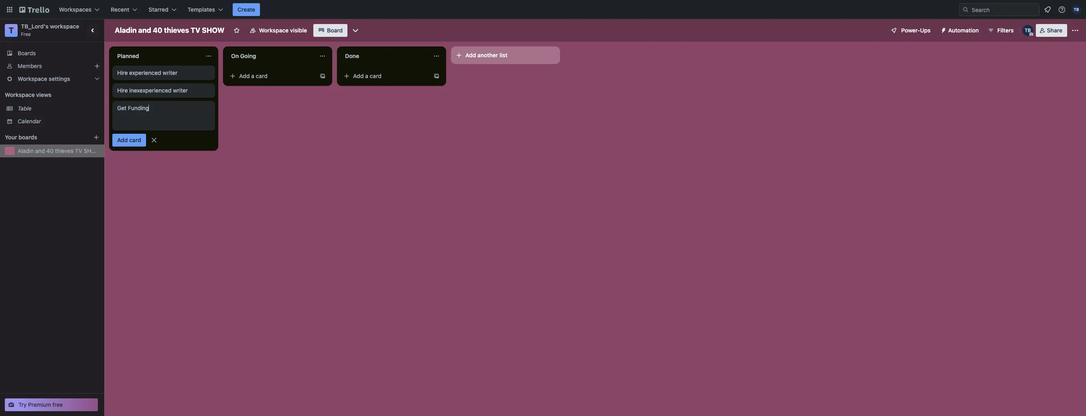 Task type: describe. For each thing, give the bounding box(es) containing it.
try premium free
[[18, 402, 63, 409]]

templates button
[[183, 3, 228, 16]]

tb_lord's workspace free
[[21, 23, 79, 37]]

members link
[[0, 60, 104, 73]]

calendar
[[18, 118, 41, 125]]

40 inside text box
[[153, 26, 162, 35]]

experienced
[[129, 69, 161, 76]]

workspace for workspace settings
[[18, 75, 47, 82]]

add a card button for done
[[340, 70, 430, 83]]

0 horizontal spatial aladin and 40 thieves tv show
[[18, 148, 101, 155]]

free
[[53, 402, 63, 409]]

try
[[18, 402, 27, 409]]

back to home image
[[19, 3, 49, 16]]

sm image
[[937, 24, 949, 35]]

aladin and 40 thieves tv show inside text box
[[115, 26, 225, 35]]

members
[[18, 63, 42, 69]]

hire experienced writer link
[[117, 69, 210, 77]]

share
[[1047, 27, 1063, 34]]

show menu image
[[1072, 26, 1080, 35]]

recent
[[111, 6, 129, 13]]

tb_lord's
[[21, 23, 49, 30]]

search image
[[963, 6, 969, 13]]

add down done
[[353, 73, 364, 79]]

aladin and 40 thieves tv show link
[[18, 147, 101, 155]]

tb_lord's workspace link
[[21, 23, 79, 30]]

Done text field
[[340, 50, 429, 63]]

try premium free button
[[5, 399, 98, 412]]

calendar link
[[18, 118, 100, 126]]

tyler black (tylerblack44) image
[[1072, 5, 1082, 14]]

filters
[[998, 27, 1014, 34]]

your boards with 1 items element
[[5, 133, 81, 142]]

done
[[345, 53, 359, 59]]

star or unstar board image
[[233, 27, 240, 34]]

and inside text box
[[138, 26, 151, 35]]

writer for hire experienced writer
[[163, 69, 178, 76]]

add a card button for on going
[[226, 70, 316, 83]]

hire for hire inexexperienced writer
[[117, 87, 128, 94]]

table link
[[18, 105, 100, 113]]

0 notifications image
[[1043, 5, 1053, 14]]

add inside the add another list button
[[466, 52, 476, 59]]

create from template… image
[[319, 73, 326, 79]]

tb_lord (tylerblack44) image
[[1022, 25, 1034, 36]]

hire inexexperienced writer
[[117, 87, 188, 94]]

workspace for workspace visible
[[259, 27, 289, 34]]

workspace visible
[[259, 27, 307, 34]]

on
[[231, 53, 239, 59]]

add card
[[117, 137, 141, 144]]

list
[[500, 52, 508, 59]]

board
[[327, 27, 343, 34]]

tv inside text box
[[191, 26, 200, 35]]

open information menu image
[[1058, 6, 1066, 14]]

premium
[[28, 402, 51, 409]]

Search field
[[969, 4, 1039, 16]]

workspace settings
[[18, 75, 70, 82]]

automation button
[[937, 24, 984, 37]]

hire inexexperienced writer link
[[117, 87, 210, 95]]

thieves inside text box
[[164, 26, 189, 35]]

visible
[[290, 27, 307, 34]]

templates
[[188, 6, 215, 13]]

recent button
[[106, 3, 142, 16]]

add another list
[[466, 52, 508, 59]]

Planned text field
[[112, 50, 201, 63]]

a for on going
[[251, 73, 254, 79]]



Task type: vqa. For each thing, say whether or not it's contained in the screenshot.
the setting
no



Task type: locate. For each thing, give the bounding box(es) containing it.
0 vertical spatial writer
[[163, 69, 178, 76]]

add a card for done
[[353, 73, 382, 79]]

0 horizontal spatial thieves
[[55, 148, 74, 155]]

Enter a title for this card… text field
[[112, 101, 215, 131]]

40 down your boards with 1 items "element"
[[46, 148, 53, 155]]

inexexperienced
[[129, 87, 171, 94]]

1 vertical spatial hire
[[117, 87, 128, 94]]

a down going in the left of the page
[[251, 73, 254, 79]]

thieves down starred "popup button"
[[164, 26, 189, 35]]

0 horizontal spatial add a card
[[239, 73, 268, 79]]

0 vertical spatial thieves
[[164, 26, 189, 35]]

planned
[[117, 53, 139, 59]]

settings
[[49, 75, 70, 82]]

aladin and 40 thieves tv show down starred "popup button"
[[115, 26, 225, 35]]

cancel image
[[150, 136, 158, 144]]

40 down starred
[[153, 26, 162, 35]]

power-
[[901, 27, 920, 34]]

create button
[[233, 3, 260, 16]]

1 vertical spatial 40
[[46, 148, 53, 155]]

add a card button
[[226, 70, 316, 83], [340, 70, 430, 83]]

workspace
[[50, 23, 79, 30]]

card
[[256, 73, 268, 79], [370, 73, 382, 79], [129, 137, 141, 144]]

workspaces
[[59, 6, 92, 13]]

tv down the templates
[[191, 26, 200, 35]]

1 horizontal spatial aladin
[[115, 26, 137, 35]]

workspace inside 'popup button'
[[18, 75, 47, 82]]

power-ups
[[901, 27, 931, 34]]

add right add board image
[[117, 137, 128, 144]]

and
[[138, 26, 151, 35], [35, 148, 45, 155]]

writer for hire inexexperienced writer
[[173, 87, 188, 94]]

On Going text field
[[226, 50, 315, 63]]

aladin inside text box
[[115, 26, 137, 35]]

on going
[[231, 53, 256, 59]]

show inside aladin and 40 thieves tv show link
[[84, 148, 101, 155]]

1 horizontal spatial aladin and 40 thieves tv show
[[115, 26, 225, 35]]

starred button
[[144, 3, 181, 16]]

automation
[[949, 27, 979, 34]]

40
[[153, 26, 162, 35], [46, 148, 53, 155]]

this member is an admin of this board. image
[[1030, 33, 1033, 36]]

thieves
[[164, 26, 189, 35], [55, 148, 74, 155]]

workspace inside button
[[259, 27, 289, 34]]

a
[[251, 73, 254, 79], [365, 73, 368, 79]]

workspace views
[[5, 92, 51, 98]]

going
[[240, 53, 256, 59]]

show down add board image
[[84, 148, 101, 155]]

1 horizontal spatial and
[[138, 26, 151, 35]]

workspace up table
[[5, 92, 35, 98]]

0 horizontal spatial and
[[35, 148, 45, 155]]

0 vertical spatial workspace
[[259, 27, 289, 34]]

power-ups button
[[885, 24, 936, 37]]

card inside add card button
[[129, 137, 141, 144]]

1 horizontal spatial 40
[[153, 26, 162, 35]]

add a card for on going
[[239, 73, 268, 79]]

1 vertical spatial thieves
[[55, 148, 74, 155]]

2 hire from the top
[[117, 87, 128, 94]]

hire for hire experienced writer
[[117, 69, 128, 76]]

hire experienced writer
[[117, 69, 178, 76]]

writer up the hire inexexperienced writer link
[[163, 69, 178, 76]]

t link
[[5, 24, 18, 37]]

create from template… image
[[433, 73, 440, 79]]

0 vertical spatial 40
[[153, 26, 162, 35]]

card left cancel icon
[[129, 137, 141, 144]]

1 vertical spatial aladin and 40 thieves tv show
[[18, 148, 101, 155]]

add left another
[[466, 52, 476, 59]]

1 horizontal spatial tv
[[191, 26, 200, 35]]

1 vertical spatial tv
[[75, 148, 82, 155]]

boards
[[18, 50, 36, 57]]

Board name text field
[[111, 24, 229, 37]]

add card button
[[112, 134, 146, 147]]

1 a from the left
[[251, 73, 254, 79]]

workspace visible button
[[245, 24, 312, 37]]

aladin and 40 thieves tv show
[[115, 26, 225, 35], [18, 148, 101, 155]]

1 hire from the top
[[117, 69, 128, 76]]

2 a from the left
[[365, 73, 368, 79]]

workspace navigation collapse icon image
[[87, 25, 99, 36]]

a for done
[[365, 73, 368, 79]]

ups
[[920, 27, 931, 34]]

1 horizontal spatial a
[[365, 73, 368, 79]]

show down templates popup button
[[202, 26, 225, 35]]

1 vertical spatial and
[[35, 148, 45, 155]]

show inside aladin and 40 thieves tv show text box
[[202, 26, 225, 35]]

2 horizontal spatial card
[[370, 73, 382, 79]]

starred
[[149, 6, 168, 13]]

0 vertical spatial and
[[138, 26, 151, 35]]

add
[[466, 52, 476, 59], [239, 73, 250, 79], [353, 73, 364, 79], [117, 137, 128, 144]]

1 horizontal spatial add a card
[[353, 73, 382, 79]]

customize views image
[[352, 26, 360, 35]]

your boards
[[5, 134, 37, 141]]

free
[[21, 31, 31, 37]]

1 add a card from the left
[[239, 73, 268, 79]]

boards link
[[0, 47, 104, 60]]

boards
[[18, 134, 37, 141]]

create
[[238, 6, 255, 13]]

add down on going
[[239, 73, 250, 79]]

card down on going text box
[[256, 73, 268, 79]]

0 vertical spatial aladin
[[115, 26, 137, 35]]

0 horizontal spatial show
[[84, 148, 101, 155]]

aladin down recent popup button at the top of the page
[[115, 26, 137, 35]]

0 horizontal spatial a
[[251, 73, 254, 79]]

workspace left visible
[[259, 27, 289, 34]]

board link
[[313, 24, 348, 37]]

0 vertical spatial tv
[[191, 26, 200, 35]]

card down done text box
[[370, 73, 382, 79]]

0 horizontal spatial card
[[129, 137, 141, 144]]

hire left inexexperienced
[[117, 87, 128, 94]]

show
[[202, 26, 225, 35], [84, 148, 101, 155]]

aladin down boards
[[18, 148, 34, 155]]

tv
[[191, 26, 200, 35], [75, 148, 82, 155]]

writer
[[163, 69, 178, 76], [173, 87, 188, 94]]

0 vertical spatial show
[[202, 26, 225, 35]]

views
[[36, 92, 51, 98]]

add a card button down on going text box
[[226, 70, 316, 83]]

add inside add card button
[[117, 137, 128, 144]]

2 add a card button from the left
[[340, 70, 430, 83]]

1 horizontal spatial show
[[202, 26, 225, 35]]

and down your boards with 1 items "element"
[[35, 148, 45, 155]]

thieves down your boards with 1 items "element"
[[55, 148, 74, 155]]

share button
[[1036, 24, 1068, 37]]

2 vertical spatial workspace
[[5, 92, 35, 98]]

0 horizontal spatial aladin
[[18, 148, 34, 155]]

1 add a card button from the left
[[226, 70, 316, 83]]

another
[[478, 52, 498, 59]]

add board image
[[93, 134, 100, 141]]

1 vertical spatial show
[[84, 148, 101, 155]]

1 vertical spatial aladin
[[18, 148, 34, 155]]

table
[[18, 105, 31, 112]]

1 horizontal spatial thieves
[[164, 26, 189, 35]]

0 vertical spatial hire
[[117, 69, 128, 76]]

add a card down done
[[353, 73, 382, 79]]

and down starred
[[138, 26, 151, 35]]

t
[[9, 26, 14, 35]]

0 horizontal spatial 40
[[46, 148, 53, 155]]

a down done text box
[[365, 73, 368, 79]]

writer down hire experienced writer link
[[173, 87, 188, 94]]

1 horizontal spatial add a card button
[[340, 70, 430, 83]]

filters button
[[986, 24, 1016, 37]]

workspaces button
[[54, 3, 104, 16]]

add another list button
[[451, 47, 560, 64]]

1 vertical spatial workspace
[[18, 75, 47, 82]]

add a card down going in the left of the page
[[239, 73, 268, 79]]

add a card button down done text box
[[340, 70, 430, 83]]

workspace for workspace views
[[5, 92, 35, 98]]

aladin and 40 thieves tv show down your boards with 1 items "element"
[[18, 148, 101, 155]]

2 add a card from the left
[[353, 73, 382, 79]]

primary element
[[0, 0, 1086, 19]]

tv down "calendar" link
[[75, 148, 82, 155]]

0 vertical spatial aladin and 40 thieves tv show
[[115, 26, 225, 35]]

hire
[[117, 69, 128, 76], [117, 87, 128, 94]]

workspace settings button
[[0, 73, 104, 85]]

0 horizontal spatial add a card button
[[226, 70, 316, 83]]

1 horizontal spatial card
[[256, 73, 268, 79]]

aladin
[[115, 26, 137, 35], [18, 148, 34, 155]]

1 vertical spatial writer
[[173, 87, 188, 94]]

workspace
[[259, 27, 289, 34], [18, 75, 47, 82], [5, 92, 35, 98]]

workspace down members
[[18, 75, 47, 82]]

add a card
[[239, 73, 268, 79], [353, 73, 382, 79]]

card for on going
[[256, 73, 268, 79]]

0 horizontal spatial tv
[[75, 148, 82, 155]]

your
[[5, 134, 17, 141]]

hire down planned
[[117, 69, 128, 76]]

card for done
[[370, 73, 382, 79]]



